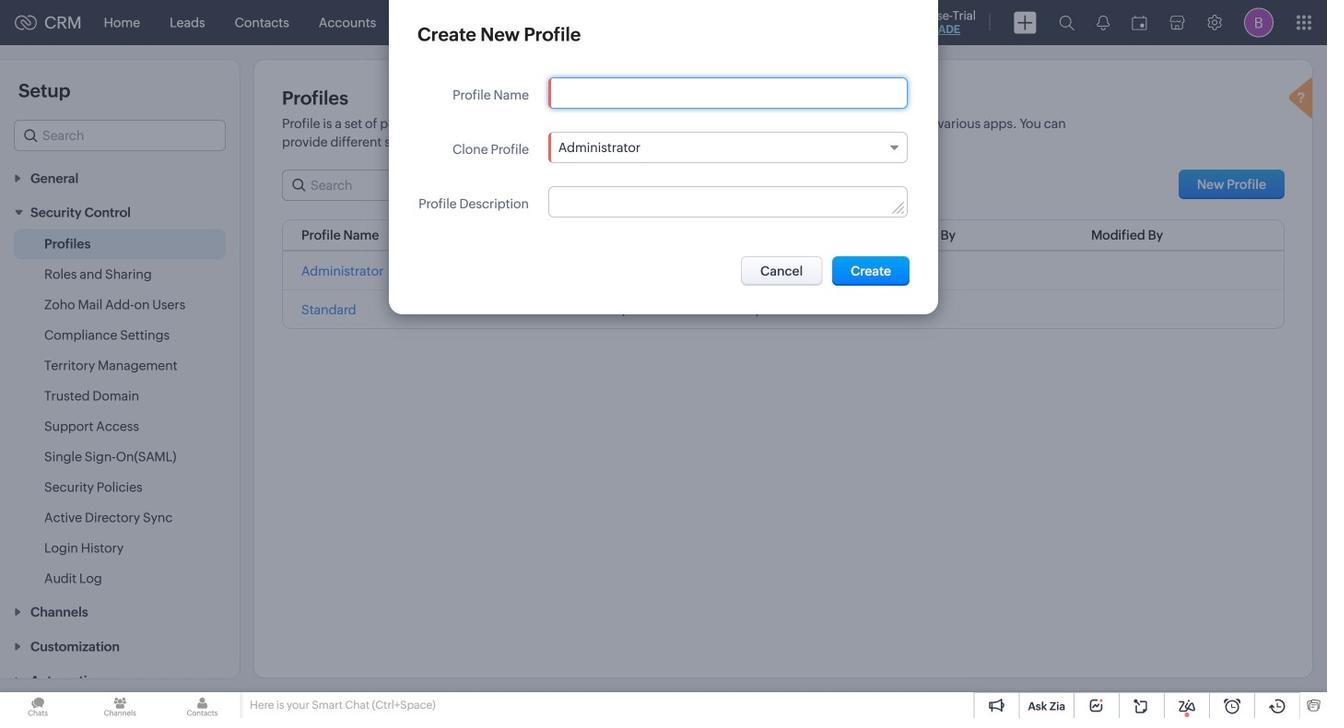 Task type: describe. For each thing, give the bounding box(es) containing it.
channels image
[[82, 692, 158, 718]]

logo image
[[15, 15, 37, 30]]

Search text field
[[283, 171, 466, 200]]

profile image
[[1245, 8, 1274, 37]]



Task type: vqa. For each thing, say whether or not it's contained in the screenshot.
the Search text field
yes



Task type: locate. For each thing, give the bounding box(es) containing it.
profile element
[[1234, 0, 1285, 45]]

chats image
[[0, 692, 76, 718]]

None field
[[548, 132, 908, 163]]

None text field
[[549, 187, 907, 217]]

help image
[[1285, 75, 1322, 125]]

contacts image
[[164, 692, 240, 718]]

region
[[0, 229, 240, 594]]

None text field
[[549, 78, 907, 108]]



